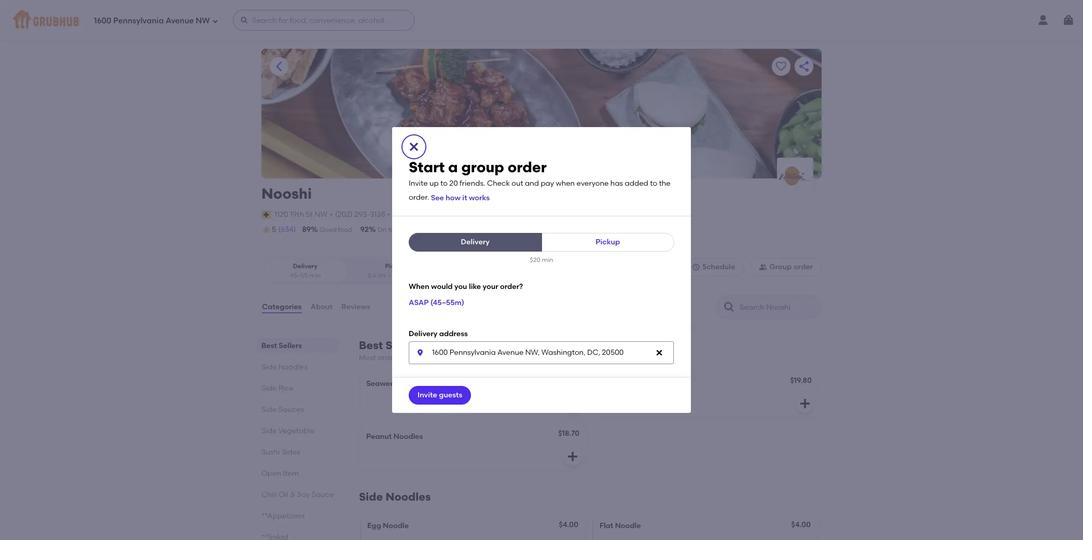 Task type: vqa. For each thing, say whether or not it's contained in the screenshot.


Task type: locate. For each thing, give the bounding box(es) containing it.
invite
[[409, 179, 428, 188], [418, 390, 437, 399]]

item
[[283, 469, 299, 478]]

1 horizontal spatial noodle
[[615, 522, 641, 530]]

delivery up 45–55
[[293, 263, 318, 270]]

jedi
[[599, 379, 614, 388]]

option group
[[261, 258, 439, 284]]

salad
[[401, 379, 422, 388]]

$4.00 for egg noodle
[[559, 520, 578, 529]]

nw right "avenue" at the left of the page
[[196, 16, 210, 25]]

side up the egg
[[359, 490, 383, 503]]

1 vertical spatial nw
[[315, 210, 328, 219]]

pennsylvania
[[113, 16, 164, 25]]

min up the when
[[412, 272, 424, 279]]

min right 45–55
[[309, 272, 321, 279]]

nw inside button
[[315, 210, 328, 219]]

delivery down "correct order"
[[461, 238, 490, 246]]

side inside tab
[[261, 426, 277, 435]]

$4.00
[[559, 520, 578, 529], [791, 520, 811, 529]]

2 noodle from the left
[[615, 522, 641, 530]]

0 horizontal spatial side noodles
[[261, 363, 307, 371]]

1 vertical spatial delivery
[[293, 263, 318, 270]]

rice
[[278, 384, 294, 393]]

• right "mi"
[[388, 272, 391, 279]]

1 horizontal spatial delivery
[[409, 330, 437, 338]]

0 horizontal spatial to
[[440, 179, 448, 188]]

min inside "delivery 45–55 min"
[[309, 272, 321, 279]]

• left (202)
[[330, 210, 333, 219]]

1 horizontal spatial to
[[650, 179, 657, 188]]

Search Address search field
[[409, 341, 674, 364]]

order
[[508, 158, 547, 176], [477, 226, 493, 233], [794, 263, 813, 271]]

sellers for best sellers most ordered on grubhub
[[386, 339, 422, 352]]

side
[[261, 363, 277, 371], [261, 384, 277, 393], [261, 405, 277, 414], [261, 426, 277, 435], [359, 490, 383, 503]]

best
[[359, 339, 383, 352], [261, 341, 277, 350]]

asap
[[409, 298, 429, 307]]

$10.45
[[557, 376, 579, 385]]

it
[[462, 194, 467, 202]]

people icon image
[[759, 263, 767, 271]]

svg image
[[240, 16, 248, 24], [408, 141, 420, 153], [416, 349, 424, 357], [566, 398, 579, 410], [799, 398, 811, 410]]

to left the
[[650, 179, 657, 188]]

96
[[435, 225, 443, 234]]

1 horizontal spatial pickup
[[596, 238, 620, 246]]

sushi
[[261, 448, 280, 457]]

1 vertical spatial side noodles
[[359, 490, 431, 503]]

delivery inside "delivery 45–55 min"
[[293, 263, 318, 270]]

delivery for delivery address
[[409, 330, 437, 338]]

order inside button
[[794, 263, 813, 271]]

nooshi logo image
[[777, 164, 813, 188]]

egg noodle
[[367, 522, 409, 530]]

check
[[487, 179, 510, 188]]

best inside "tab"
[[261, 341, 277, 350]]

0 horizontal spatial best
[[261, 341, 277, 350]]

start
[[409, 158, 445, 176]]

group
[[461, 158, 504, 176]]

1 horizontal spatial sellers
[[386, 339, 422, 352]]

nw for 1120 19th st nw
[[315, 210, 328, 219]]

2 vertical spatial delivery
[[409, 330, 437, 338]]

1 horizontal spatial nw
[[315, 210, 328, 219]]

0 horizontal spatial sellers
[[279, 341, 302, 350]]

caret left icon image
[[273, 60, 285, 73]]

guests
[[439, 390, 462, 399]]

0.6
[[368, 272, 377, 279]]

ordered
[[378, 353, 406, 362]]

0 horizontal spatial delivery
[[293, 263, 318, 270]]

1 noodle from the left
[[383, 522, 409, 530]]

order right correct
[[477, 226, 493, 233]]

pickup inside pickup 0.6 mi • 20–30 min
[[385, 263, 406, 270]]

nw for 1600 pennsylvania avenue nw
[[196, 16, 210, 25]]

flat noodle
[[600, 522, 641, 530]]

side noodles up egg noodle
[[359, 490, 431, 503]]

order up and at the left top
[[508, 158, 547, 176]]

min
[[542, 256, 553, 264], [309, 272, 321, 279], [412, 272, 424, 279]]

0 vertical spatial nw
[[196, 16, 210, 25]]

categories button
[[261, 288, 302, 326]]

0 vertical spatial invite
[[409, 179, 428, 188]]

**appetizers tab
[[261, 511, 334, 521]]

sellers up side noodles tab
[[279, 341, 302, 350]]

(634)
[[278, 225, 296, 234]]

1 vertical spatial pickup
[[385, 263, 406, 270]]

1120 19th st nw
[[275, 210, 328, 219]]

2 horizontal spatial order
[[794, 263, 813, 271]]

delivery inside button
[[461, 238, 490, 246]]

best sellers
[[261, 341, 302, 350]]

pickup button
[[541, 233, 674, 252]]

oil
[[279, 490, 288, 499]]

sellers up the on
[[386, 339, 422, 352]]

best inside best sellers most ordered on grubhub
[[359, 339, 383, 352]]

1 horizontal spatial side noodles
[[359, 490, 431, 503]]

invite up order.
[[409, 179, 428, 188]]

order for correct order
[[477, 226, 493, 233]]

share icon image
[[798, 60, 810, 73]]

sellers inside "tab"
[[279, 341, 302, 350]]

soy
[[297, 490, 310, 499]]

1 vertical spatial invite
[[418, 390, 437, 399]]

delivery for delivery
[[461, 238, 490, 246]]

save this restaurant image
[[775, 60, 787, 73]]

noodle
[[383, 522, 409, 530], [615, 522, 641, 530]]

1 vertical spatial order
[[477, 226, 493, 233]]

tab
[[261, 532, 334, 540]]

svg image
[[1062, 14, 1075, 26], [212, 18, 218, 24], [692, 263, 700, 271], [655, 349, 664, 357], [566, 450, 579, 463]]

0 horizontal spatial noodle
[[383, 522, 409, 530]]

•
[[330, 210, 333, 219], [387, 210, 390, 219], [388, 272, 391, 279]]

noodles up side rice tab
[[278, 363, 307, 371]]

0 vertical spatial delivery
[[461, 238, 490, 246]]

0 horizontal spatial min
[[309, 272, 321, 279]]

invite guests
[[418, 390, 462, 399]]

1 horizontal spatial min
[[412, 272, 424, 279]]

0 horizontal spatial pickup
[[385, 263, 406, 270]]

0 vertical spatial side noodles
[[261, 363, 307, 371]]

noodles right "peanut"
[[393, 432, 423, 441]]

fees button
[[392, 209, 409, 221]]

0 vertical spatial noodles
[[278, 363, 307, 371]]

&
[[290, 490, 296, 499]]

$20 min
[[530, 256, 553, 264]]

up
[[430, 179, 439, 188]]

$19.80
[[790, 376, 812, 385]]

best up side noodles tab
[[261, 341, 277, 350]]

2 vertical spatial order
[[794, 263, 813, 271]]

good
[[320, 226, 337, 233]]

noodle right the egg
[[383, 522, 409, 530]]

delivery 45–55 min
[[290, 263, 321, 279]]

1 horizontal spatial $4.00
[[791, 520, 811, 529]]

(45–55m)
[[430, 298, 464, 307]]

like
[[469, 282, 481, 291]]

order right the group
[[794, 263, 813, 271]]

subscription pass image
[[261, 211, 272, 219]]

min right $20
[[542, 256, 553, 264]]

1 horizontal spatial best
[[359, 339, 383, 352]]

• inside pickup 0.6 mi • 20–30 min
[[388, 272, 391, 279]]

pickup
[[596, 238, 620, 246], [385, 263, 406, 270]]

1 horizontal spatial order
[[508, 158, 547, 176]]

0 vertical spatial pickup
[[596, 238, 620, 246]]

side left sauces
[[261, 405, 277, 414]]

min inside pickup 0.6 mi • 20–30 min
[[412, 272, 424, 279]]

noodles
[[278, 363, 307, 371], [393, 432, 423, 441], [386, 490, 431, 503]]

seaweed salad
[[366, 379, 422, 388]]

pickup inside button
[[596, 238, 620, 246]]

nw inside 'main navigation' navigation
[[196, 16, 210, 25]]

star icon image
[[261, 225, 272, 235]]

chili oil & soy sauce
[[261, 490, 334, 499]]

see how it works button
[[431, 189, 490, 208]]

0 horizontal spatial nw
[[196, 16, 210, 25]]

side left rice
[[261, 384, 277, 393]]

good food
[[320, 226, 352, 233]]

delivery
[[461, 238, 490, 246], [293, 263, 318, 270], [409, 330, 437, 338]]

nw
[[196, 16, 210, 25], [315, 210, 328, 219]]

peanut noodles
[[366, 432, 423, 441]]

1600
[[94, 16, 111, 25]]

when
[[409, 282, 429, 291]]

0 horizontal spatial order
[[477, 226, 493, 233]]

chili oil & soy sauce tab
[[261, 489, 334, 500]]

2 horizontal spatial delivery
[[461, 238, 490, 246]]

mi
[[379, 272, 386, 279]]

$18.70
[[558, 429, 579, 438]]

invite down salad
[[418, 390, 437, 399]]

side vegetable tab
[[261, 425, 334, 436]]

0 vertical spatial order
[[508, 158, 547, 176]]

2 $4.00 from the left
[[791, 520, 811, 529]]

noodle right flat
[[615, 522, 641, 530]]

side noodles up rice
[[261, 363, 307, 371]]

address
[[439, 330, 468, 338]]

nw right st
[[315, 210, 328, 219]]

flat
[[600, 522, 613, 530]]

asap (45–55m) button
[[409, 294, 464, 312]]

best up most
[[359, 339, 383, 352]]

best for best sellers most ordered on grubhub
[[359, 339, 383, 352]]

side sauces
[[261, 405, 304, 414]]

19th
[[290, 210, 304, 219]]

to left 20
[[440, 179, 448, 188]]

side up sushi
[[261, 426, 277, 435]]

$4.00 for flat noodle
[[791, 520, 811, 529]]

svg image inside 'main navigation' navigation
[[240, 16, 248, 24]]

0 horizontal spatial $4.00
[[559, 520, 578, 529]]

vegetable
[[278, 426, 314, 435]]

side up side rice
[[261, 363, 277, 371]]

delivery up best sellers most ordered on grubhub
[[409, 330, 437, 338]]

time
[[388, 226, 402, 233]]

1 $4.00 from the left
[[559, 520, 578, 529]]

side for side noodles tab
[[261, 363, 277, 371]]

sellers inside best sellers most ordered on grubhub
[[386, 339, 422, 352]]

nooshi
[[261, 185, 312, 202]]

noodles up egg noodle
[[386, 490, 431, 503]]

2 to from the left
[[650, 179, 657, 188]]



Task type: describe. For each thing, give the bounding box(es) containing it.
89
[[302, 225, 311, 234]]

option group containing delivery 45–55 min
[[261, 258, 439, 284]]

1600 pennsylvania avenue nw
[[94, 16, 210, 25]]

grubhub
[[418, 353, 450, 362]]

how
[[446, 194, 461, 202]]

avenue
[[166, 16, 194, 25]]

• right "3138"
[[387, 210, 390, 219]]

asap (45–55m)
[[409, 298, 464, 307]]

friends.
[[460, 179, 485, 188]]

delivery for delivery 45–55 min
[[293, 263, 318, 270]]

side for side sauces tab
[[261, 405, 277, 414]]

reviews button
[[341, 288, 371, 326]]

invite inside button
[[418, 390, 437, 399]]

side for side vegetable tab at the bottom left of the page
[[261, 426, 277, 435]]

would
[[431, 282, 453, 291]]

correct
[[452, 226, 475, 233]]

order?
[[500, 282, 523, 291]]

best sellers most ordered on grubhub
[[359, 339, 450, 362]]

your
[[483, 282, 498, 291]]

best sellers tab
[[261, 340, 334, 351]]

when
[[556, 179, 575, 188]]

save this restaurant button
[[772, 57, 791, 76]]

added
[[625, 179, 648, 188]]

2 vertical spatial noodles
[[386, 490, 431, 503]]

the
[[659, 179, 671, 188]]

roll
[[616, 379, 629, 388]]

noodles inside tab
[[278, 363, 307, 371]]

delivery button
[[409, 233, 542, 252]]

main navigation navigation
[[0, 0, 1083, 40]]

sides
[[282, 448, 300, 457]]

you
[[454, 282, 467, 291]]

noodle for egg noodle
[[383, 522, 409, 530]]

2 horizontal spatial min
[[542, 256, 553, 264]]

on time delivery
[[378, 226, 427, 233]]

order for group order
[[794, 263, 813, 271]]

**appetizers
[[261, 512, 305, 520]]

1120
[[275, 210, 288, 219]]

invite inside start a group order invite up to 20 friends. check out and pay when everyone has added to the order.
[[409, 179, 428, 188]]

fees
[[393, 210, 409, 219]]

out
[[512, 179, 523, 188]]

293-
[[354, 210, 370, 219]]

about button
[[310, 288, 333, 326]]

best for best sellers
[[261, 341, 277, 350]]

(202) 293-3138 button
[[335, 209, 385, 220]]

about
[[311, 302, 333, 311]]

egg
[[367, 522, 381, 530]]

pickup for pickup 0.6 mi • 20–30 min
[[385, 263, 406, 270]]

food
[[338, 226, 352, 233]]

group order button
[[750, 258, 822, 277]]

start a group order invite up to 20 friends. check out and pay when everyone has added to the order.
[[409, 158, 671, 202]]

45–55
[[290, 272, 308, 279]]

group
[[770, 263, 792, 271]]

delivery
[[403, 226, 427, 233]]

svg image inside schedule button
[[692, 263, 700, 271]]

noodle for flat noodle
[[615, 522, 641, 530]]

order inside start a group order invite up to 20 friends. check out and pay when everyone has added to the order.
[[508, 158, 547, 176]]

st
[[306, 210, 313, 219]]

has
[[611, 179, 623, 188]]

peanut
[[366, 432, 392, 441]]

(202)
[[335, 210, 353, 219]]

side sauces tab
[[261, 404, 334, 415]]

a
[[448, 158, 458, 176]]

group order
[[770, 263, 813, 271]]

1 to from the left
[[440, 179, 448, 188]]

sellers for best sellers
[[279, 341, 302, 350]]

invite guests button
[[409, 386, 471, 405]]

side noodles inside tab
[[261, 363, 307, 371]]

open
[[261, 469, 281, 478]]

side vegetable
[[261, 426, 314, 435]]

sushi sides tab
[[261, 447, 334, 458]]

sauce
[[312, 490, 334, 499]]

see how it works
[[431, 194, 490, 202]]

order.
[[409, 193, 429, 202]]

sauces
[[278, 405, 304, 414]]

pickup for pickup
[[596, 238, 620, 246]]

most
[[359, 353, 376, 362]]

20
[[449, 179, 458, 188]]

$20
[[530, 256, 540, 264]]

92
[[360, 225, 369, 234]]

3138
[[370, 210, 385, 219]]

open item tab
[[261, 468, 334, 479]]

5
[[272, 225, 276, 234]]

search icon image
[[723, 301, 736, 313]]

categories
[[262, 302, 302, 311]]

on
[[378, 226, 387, 233]]

20–30
[[393, 272, 411, 279]]

side noodles tab
[[261, 362, 334, 373]]

side for side rice tab
[[261, 384, 277, 393]]

works
[[469, 194, 490, 202]]

reviews
[[341, 302, 370, 311]]

Search Nooshi search field
[[739, 302, 818, 312]]

everyone
[[577, 179, 609, 188]]

on
[[407, 353, 416, 362]]

schedule button
[[683, 258, 744, 277]]

side rice
[[261, 384, 294, 393]]

see
[[431, 194, 444, 202]]

side rice tab
[[261, 383, 334, 394]]

pay
[[541, 179, 554, 188]]

schedule
[[702, 263, 735, 271]]

when would you like your order?
[[409, 282, 523, 291]]

chili
[[261, 490, 277, 499]]

1 vertical spatial noodles
[[393, 432, 423, 441]]

and
[[525, 179, 539, 188]]

1120 19th st nw button
[[274, 209, 328, 220]]



